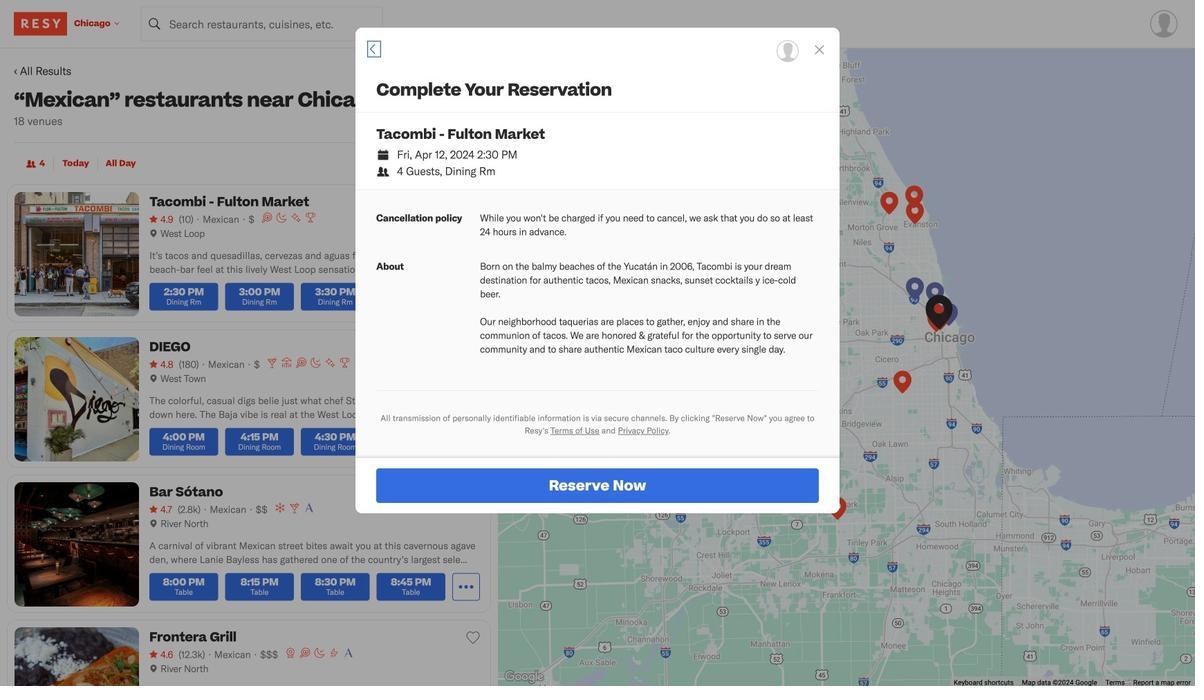 Task type: locate. For each thing, give the bounding box(es) containing it.
Add Frontera Grill to favorites checkbox
[[463, 628, 483, 649]]

4.6 out of 5 stars image
[[149, 648, 173, 662]]

tacombi - fulton market image
[[930, 308, 948, 334]]

map region
[[498, 48, 1195, 687]]

180 reviews element
[[179, 358, 199, 372]]

Add Tacombi - Fulton Market to favorites checkbox
[[463, 192, 483, 213]]

solazo image
[[894, 371, 912, 397]]

10 reviews element
[[179, 212, 193, 226]]

mi tocaya antojería image
[[906, 278, 924, 303]]

google image
[[501, 669, 547, 687]]

bocaditos chicago image
[[928, 310, 946, 335]]

(2.8k) reviews element
[[178, 503, 201, 517]]

Add Bar Sótano to favorites checkbox
[[463, 483, 483, 503]]

comida cantina image
[[905, 186, 923, 211]]



Task type: vqa. For each thing, say whether or not it's contained in the screenshot.
Search restaurants, cuisines, etc. text box on the top
no



Task type: describe. For each thing, give the bounding box(es) containing it.
leña brava image
[[930, 307, 948, 333]]

la josie image
[[932, 307, 950, 333]]

bar sótano image
[[940, 303, 958, 329]]

uncle julio's - orland park image
[[829, 498, 847, 523]]

Add DIEGO to favorites checkbox
[[463, 337, 483, 358]]

uncle julio's - oakbrook image
[[756, 336, 774, 361]]

diego image
[[926, 303, 944, 329]]

frontera grill image
[[940, 303, 958, 329]]

4.9 out of 5 stars image
[[149, 212, 173, 226]]

(12.3k) reviews element
[[179, 648, 205, 662]]

zentli image
[[906, 202, 924, 227]]

uncle julio's - schaumburg image
[[735, 198, 753, 224]]

climbing image
[[329, 648, 340, 659]]

4.7 out of 5 stars image
[[149, 503, 172, 517]]

4.8 out of 5 stars image
[[149, 358, 173, 372]]

book with resy element
[[356, 28, 840, 514]]

new on resy image
[[325, 358, 336, 369]]

cruz blanca brewery & taqueria image
[[930, 307, 948, 333]]

old pueblo image
[[926, 283, 944, 308]]

uncle julio's - old orchard image
[[881, 192, 899, 218]]



